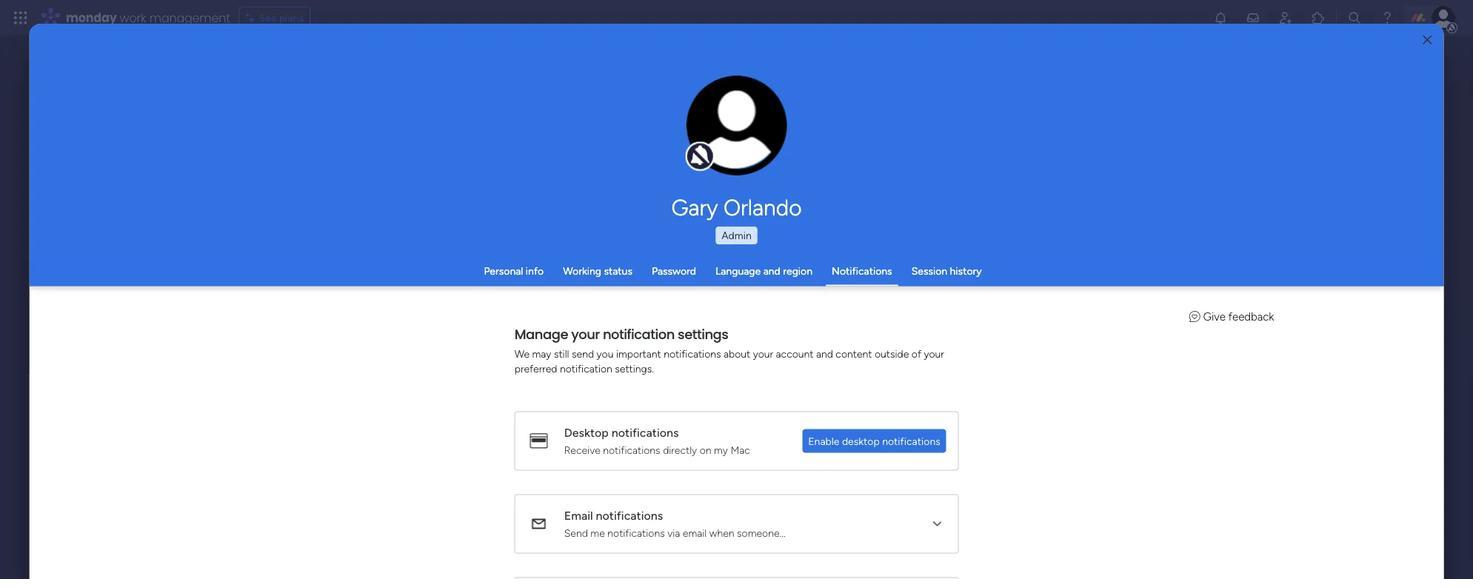 Task type: vqa. For each thing, say whether or not it's contained in the screenshot.
My work button
no



Task type: describe. For each thing, give the bounding box(es) containing it.
someone...
[[737, 526, 786, 539]]

1 horizontal spatial your
[[753, 347, 773, 360]]

notifications image
[[1213, 10, 1228, 25]]

see plans
[[259, 11, 304, 24]]

important
[[616, 347, 661, 360]]

personal info
[[484, 265, 544, 277]]

notifications
[[832, 265, 892, 277]]

invite members image
[[1279, 10, 1293, 25]]

of
[[912, 347, 921, 360]]

working
[[563, 265, 601, 277]]

we
[[514, 347, 530, 360]]

settings.
[[615, 362, 654, 374]]

when
[[709, 526, 734, 539]]

still
[[554, 347, 569, 360]]

info
[[526, 265, 544, 277]]

see plans button
[[239, 7, 310, 29]]

help image
[[1380, 10, 1395, 25]]

2 horizontal spatial your
[[924, 347, 944, 360]]

session history
[[912, 265, 982, 277]]

gary orlando dialog
[[29, 24, 1444, 579]]

give feedback link
[[1189, 310, 1274, 323]]

plans
[[279, 11, 304, 24]]

email
[[564, 509, 593, 523]]

change profile picture button
[[687, 76, 787, 176]]

admin
[[722, 229, 752, 242]]

change profile picture
[[706, 133, 768, 158]]

directly
[[663, 443, 697, 456]]

manage your notification settings we may still send you important notifications about your account and content outside of your preferred notification settings.
[[514, 324, 944, 374]]

send
[[572, 347, 594, 360]]

status
[[604, 265, 633, 277]]

password link
[[652, 265, 696, 277]]

v2 user feedback image
[[1189, 310, 1200, 323]]

monday
[[66, 9, 117, 26]]

notifications link
[[832, 265, 892, 277]]

session
[[912, 265, 947, 277]]

notifications up me at the left bottom of the page
[[596, 509, 663, 523]]

enable desktop notifications button
[[802, 429, 946, 453]]

enable
[[808, 434, 839, 447]]

may
[[532, 347, 551, 360]]

about
[[724, 347, 750, 360]]

send
[[564, 526, 588, 539]]

0 vertical spatial notification
[[603, 324, 675, 343]]

apps image
[[1311, 10, 1326, 25]]

on
[[700, 443, 711, 456]]

notifications up directly
[[612, 426, 679, 440]]

notifications left via
[[607, 526, 665, 539]]

personal
[[484, 265, 523, 277]]



Task type: locate. For each thing, give the bounding box(es) containing it.
gary orlando button
[[533, 194, 940, 221]]

monday work management
[[66, 9, 230, 26]]

1 vertical spatial notification
[[560, 362, 612, 374]]

picture
[[722, 146, 752, 158]]

working status link
[[563, 265, 633, 277]]

your right the about
[[753, 347, 773, 360]]

session history link
[[912, 265, 982, 277]]

1 vertical spatial and
[[816, 347, 833, 360]]

notifications inside button
[[882, 434, 940, 447]]

and
[[763, 265, 781, 277], [816, 347, 833, 360]]

orlando
[[724, 194, 802, 221]]

desktop
[[564, 426, 609, 440]]

close image
[[1423, 35, 1432, 45]]

give feedback
[[1203, 310, 1274, 323]]

your
[[571, 324, 600, 343], [753, 347, 773, 360], [924, 347, 944, 360]]

inbox image
[[1246, 10, 1261, 25]]

settings
[[678, 324, 728, 343]]

language and region
[[716, 265, 813, 277]]

your right of
[[924, 347, 944, 360]]

and inside the manage your notification settings we may still send you important notifications about your account and content outside of your preferred notification settings.
[[816, 347, 833, 360]]

notification up important
[[603, 324, 675, 343]]

language
[[716, 265, 761, 277]]

account
[[776, 347, 814, 360]]

mac
[[731, 443, 750, 456]]

working status
[[563, 265, 633, 277]]

content
[[836, 347, 872, 360]]

see
[[259, 11, 277, 24]]

your up send
[[571, 324, 600, 343]]

manage
[[514, 324, 568, 343]]

notifications right the desktop
[[882, 434, 940, 447]]

and left region
[[763, 265, 781, 277]]

gary orlando
[[671, 194, 802, 221]]

gary orlando image
[[1432, 6, 1456, 30]]

notification down send
[[560, 362, 612, 374]]

outside
[[875, 347, 909, 360]]

notifications down settings at left
[[664, 347, 721, 360]]

profile
[[741, 133, 768, 145]]

select product image
[[13, 10, 28, 25]]

work
[[120, 9, 146, 26]]

change
[[706, 133, 739, 145]]

password
[[652, 265, 696, 277]]

me
[[590, 526, 605, 539]]

via
[[667, 526, 680, 539]]

1 horizontal spatial and
[[816, 347, 833, 360]]

notifications
[[664, 347, 721, 360], [612, 426, 679, 440], [882, 434, 940, 447], [603, 443, 660, 456], [596, 509, 663, 523], [607, 526, 665, 539]]

my
[[714, 443, 728, 456]]

management
[[149, 9, 230, 26]]

you
[[597, 347, 613, 360]]

search everything image
[[1347, 10, 1362, 25]]

desktop
[[842, 434, 880, 447]]

receive
[[564, 443, 600, 456]]

preferred
[[514, 362, 557, 374]]

notification
[[603, 324, 675, 343], [560, 362, 612, 374]]

desktop notifications receive notifications directly on my mac
[[564, 426, 750, 456]]

enable desktop notifications
[[808, 434, 940, 447]]

give
[[1203, 310, 1226, 323]]

notifications left directly
[[603, 443, 660, 456]]

0 horizontal spatial and
[[763, 265, 781, 277]]

email
[[683, 526, 707, 539]]

0 vertical spatial and
[[763, 265, 781, 277]]

gary
[[671, 194, 718, 221]]

0 horizontal spatial your
[[571, 324, 600, 343]]

feedback
[[1228, 310, 1274, 323]]

region
[[783, 265, 813, 277]]

history
[[950, 265, 982, 277]]

language and region link
[[716, 265, 813, 277]]

personal info link
[[484, 265, 544, 277]]

email notifications send me notifications via email when someone...
[[564, 509, 786, 539]]

and left content
[[816, 347, 833, 360]]

notifications inside the manage your notification settings we may still send you important notifications about your account and content outside of your preferred notification settings.
[[664, 347, 721, 360]]



